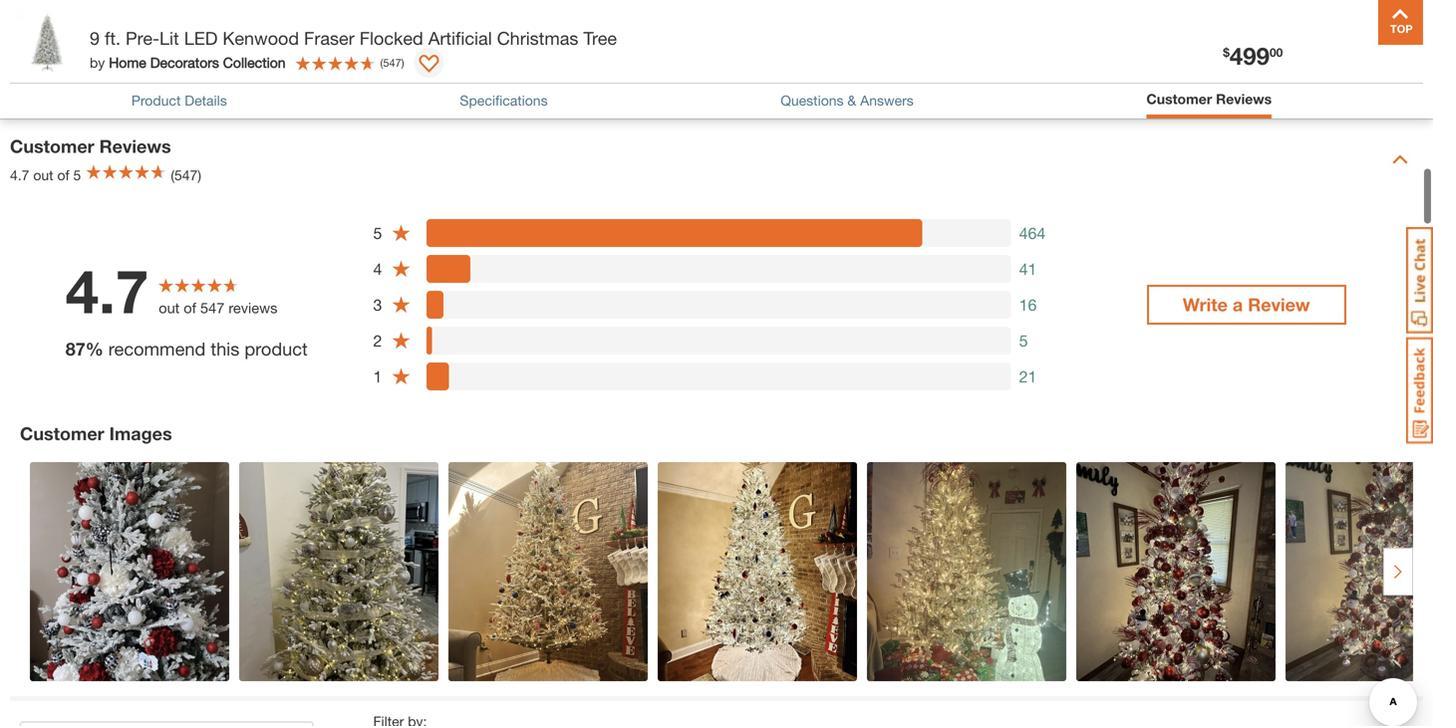 Task type: vqa. For each thing, say whether or not it's contained in the screenshot.
Holiday Decor Product Type's Holiday
no



Task type: describe. For each thing, give the bounding box(es) containing it.
2 vertical spatial 5
[[1020, 331, 1029, 350]]

0 vertical spatial 4
[[731, 69, 739, 85]]

product image image
[[15, 10, 80, 75]]

0 horizontal spatial 5
[[73, 167, 81, 183]]

9
[[90, 27, 100, 49]]

a
[[1233, 294, 1244, 315]]

star icon image for 2
[[392, 331, 411, 351]]

artificial
[[428, 27, 492, 49]]

0 vertical spatial customer
[[1147, 91, 1213, 107]]

1 horizontal spatial customer reviews
[[1147, 91, 1273, 107]]

pre-
[[126, 27, 160, 49]]

464
[[1020, 224, 1046, 243]]

1 vertical spatial reviews
[[99, 135, 171, 157]]

1 horizontal spatial of
[[184, 300, 196, 317]]

details
[[185, 92, 227, 109]]

questions
[[781, 92, 844, 109]]

live chat image
[[1407, 227, 1434, 334]]

1 horizontal spatial 1
[[718, 69, 726, 85]]

2 vertical spatial customer
[[20, 423, 104, 445]]

product details
[[131, 92, 227, 109]]

9 ft. pre-lit led kenwood fraser flocked artificial christmas tree
[[90, 27, 617, 49]]

4.7 out of 5
[[10, 167, 81, 183]]

out of 547 reviews
[[159, 300, 278, 317]]

product
[[131, 92, 181, 109]]

write a review button
[[1147, 285, 1347, 325]]

review
[[1249, 294, 1311, 315]]

answers
[[861, 92, 914, 109]]

$ 499 00
[[1224, 41, 1284, 70]]

feedback link image
[[1407, 337, 1434, 445]]

flocked
[[360, 27, 424, 49]]

2
[[373, 331, 382, 350]]

caret image
[[1393, 151, 1409, 167]]

led
[[184, 27, 218, 49]]

00
[[1270, 45, 1284, 59]]

&
[[848, 92, 857, 109]]

21
[[1020, 367, 1037, 386]]

questions & answers
[[781, 92, 914, 109]]

499
[[1230, 41, 1270, 70]]

star icon image for 4
[[392, 259, 411, 279]]

star icon image for 3
[[392, 295, 411, 315]]



Task type: locate. For each thing, give the bounding box(es) containing it.
kenwood
[[223, 27, 299, 49]]

of
[[743, 69, 755, 85], [57, 167, 69, 183], [184, 300, 196, 317]]

4
[[731, 69, 739, 85], [373, 260, 382, 278]]

product details button
[[131, 90, 227, 111], [131, 90, 227, 111]]

96
[[759, 69, 774, 85]]

0 horizontal spatial of
[[57, 167, 69, 183]]

0 vertical spatial 1
[[718, 69, 726, 85]]

4 up "3"
[[373, 260, 382, 278]]

1 star icon image from the top
[[392, 223, 411, 243]]

ft.
[[105, 27, 121, 49]]

out
[[33, 167, 53, 183], [159, 300, 180, 317]]

0 vertical spatial 547
[[383, 56, 402, 69]]

1 vertical spatial 4
[[373, 260, 382, 278]]

3
[[373, 295, 382, 314]]

showing 1 - 4 of 96
[[660, 69, 774, 85]]

1 vertical spatial customer
[[10, 135, 94, 157]]

1 vertical spatial 4.7
[[66, 255, 149, 327]]

0 horizontal spatial out
[[33, 167, 53, 183]]

home
[[109, 54, 146, 71]]

%
[[86, 339, 103, 360]]

4 star icon image from the top
[[392, 331, 411, 351]]

star icon image for 1
[[392, 367, 411, 386]]

reviews down 499
[[1217, 91, 1273, 107]]

1 horizontal spatial 547
[[383, 56, 402, 69]]

star icon image for 5
[[392, 223, 411, 243]]

1 right the showing
[[718, 69, 726, 85]]

recommend
[[108, 339, 206, 360]]

16
[[1020, 295, 1037, 314]]

$
[[1224, 45, 1230, 59]]

4.7 for 4.7 out of 5
[[10, 167, 29, 183]]

navigation
[[569, 0, 865, 67]]

(547)
[[171, 167, 201, 183]]

0 vertical spatial of
[[743, 69, 755, 85]]

reviews
[[1217, 91, 1273, 107], [99, 135, 171, 157]]

)
[[402, 56, 404, 69]]

(
[[380, 56, 383, 69]]

0 vertical spatial reviews
[[1217, 91, 1273, 107]]

41
[[1020, 260, 1037, 278]]

0 horizontal spatial 4
[[373, 260, 382, 278]]

547
[[383, 56, 402, 69], [200, 300, 225, 317]]

0 horizontal spatial customer reviews
[[10, 135, 171, 157]]

-
[[726, 69, 731, 85]]

this
[[211, 339, 240, 360]]

2 horizontal spatial of
[[743, 69, 755, 85]]

1 horizontal spatial 4
[[731, 69, 739, 85]]

0 vertical spatial customer reviews
[[1147, 91, 1273, 107]]

547 left reviews
[[200, 300, 225, 317]]

547 down flocked
[[383, 56, 402, 69]]

87
[[66, 339, 86, 360]]

decorators
[[150, 54, 219, 71]]

customer
[[1147, 91, 1213, 107], [10, 135, 94, 157], [20, 423, 104, 445]]

write a review
[[1184, 294, 1311, 315]]

4 left 96
[[731, 69, 739, 85]]

0 horizontal spatial reviews
[[99, 135, 171, 157]]

4.7 for 4.7
[[66, 255, 149, 327]]

write
[[1184, 294, 1228, 315]]

specifications button
[[460, 90, 548, 111], [460, 90, 548, 111]]

1 vertical spatial out
[[159, 300, 180, 317]]

by home decorators collection
[[90, 54, 286, 71]]

1 down 2
[[373, 367, 382, 386]]

1 vertical spatial 1
[[373, 367, 382, 386]]

images
[[109, 423, 172, 445]]

3 star icon image from the top
[[392, 295, 411, 315]]

top button
[[1379, 0, 1424, 45]]

display image
[[419, 55, 439, 75]]

1 horizontal spatial 4.7
[[66, 255, 149, 327]]

5
[[73, 167, 81, 183], [373, 224, 382, 243], [1020, 331, 1029, 350]]

customer reviews
[[1147, 91, 1273, 107], [10, 135, 171, 157]]

1 horizontal spatial 5
[[373, 224, 382, 243]]

star icon image
[[392, 223, 411, 243], [392, 259, 411, 279], [392, 295, 411, 315], [392, 331, 411, 351], [392, 367, 411, 386]]

showing
[[660, 69, 714, 85]]

1 horizontal spatial out
[[159, 300, 180, 317]]

customer reviews button
[[1147, 89, 1273, 114], [1147, 89, 1273, 110]]

1 horizontal spatial reviews
[[1217, 91, 1273, 107]]

specifications
[[460, 92, 548, 109]]

questions & answers button
[[781, 90, 914, 111], [781, 90, 914, 111]]

0 vertical spatial 4.7
[[10, 167, 29, 183]]

0 vertical spatial 5
[[73, 167, 81, 183]]

2 vertical spatial of
[[184, 300, 196, 317]]

1
[[718, 69, 726, 85], [373, 367, 382, 386]]

( 547 )
[[380, 56, 404, 69]]

customer reviews up 4.7 out of 5
[[10, 135, 171, 157]]

1 vertical spatial of
[[57, 167, 69, 183]]

1 vertical spatial 5
[[373, 224, 382, 243]]

1 vertical spatial customer reviews
[[10, 135, 171, 157]]

0 horizontal spatial 547
[[200, 300, 225, 317]]

customer reviews down $
[[1147, 91, 1273, 107]]

2 star icon image from the top
[[392, 259, 411, 279]]

0 horizontal spatial 4.7
[[10, 167, 29, 183]]

1 vertical spatial 547
[[200, 300, 225, 317]]

by
[[90, 54, 105, 71]]

customer images
[[20, 423, 172, 445]]

christmas
[[497, 27, 579, 49]]

fraser
[[304, 27, 355, 49]]

0 vertical spatial out
[[33, 167, 53, 183]]

tree
[[584, 27, 617, 49]]

4.7
[[10, 167, 29, 183], [66, 255, 149, 327]]

reviews down product
[[99, 135, 171, 157]]

reviews
[[229, 300, 278, 317]]

product
[[245, 339, 308, 360]]

0 horizontal spatial 1
[[373, 367, 382, 386]]

lit
[[160, 27, 179, 49]]

87 % recommend this product
[[66, 339, 308, 360]]

collection
[[223, 54, 286, 71]]

2 horizontal spatial 5
[[1020, 331, 1029, 350]]

5 star icon image from the top
[[392, 367, 411, 386]]



